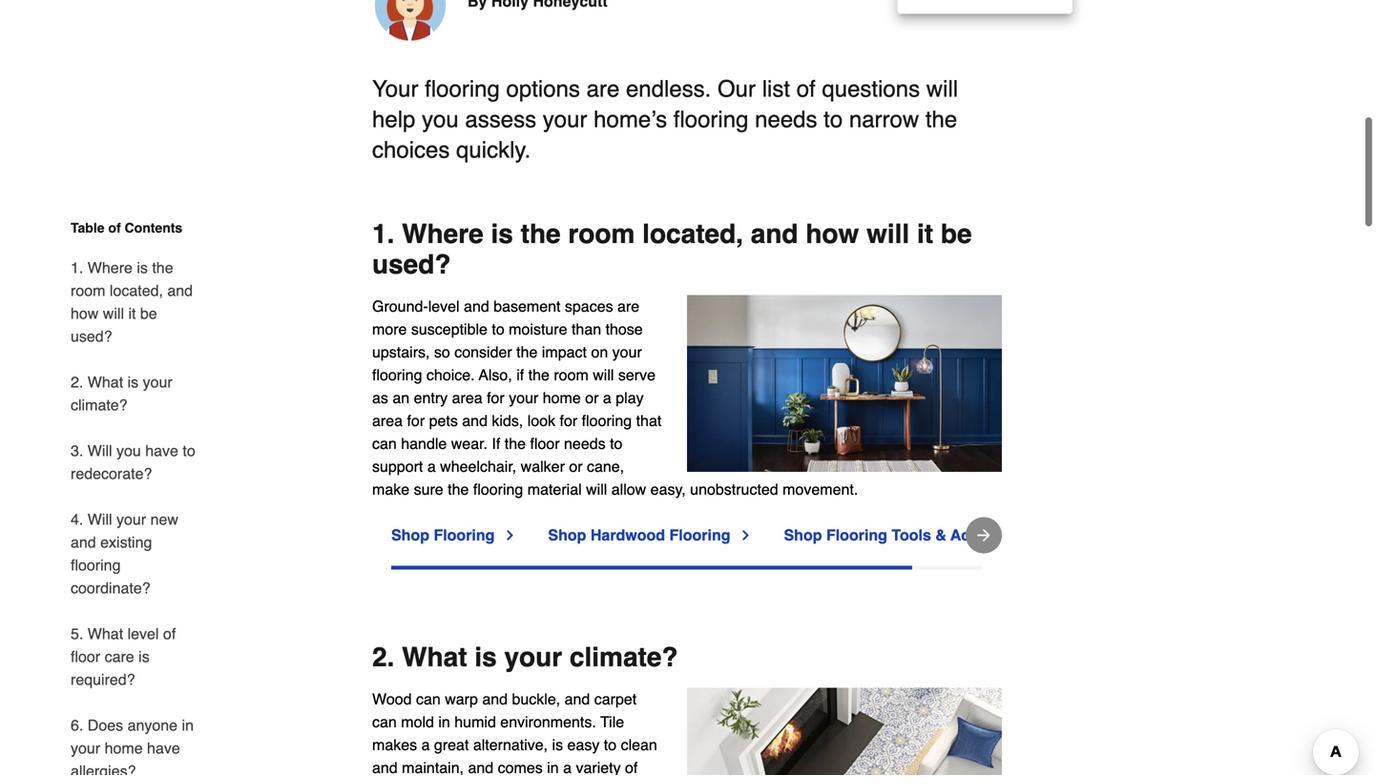 Task type: describe. For each thing, give the bounding box(es) containing it.
allergies?
[[71, 763, 136, 776]]

susceptible
[[411, 321, 488, 338]]

your
[[372, 76, 418, 102]]

make
[[372, 481, 410, 499]]

can inside ground-level and basement spaces are more susceptible to moisture than those upstairs, so consider the impact on your flooring choice. also, if the room will serve as an entry area for your home or a play area for pets and kids, look for flooring that can handle wear. if the floor needs to support a wheelchair, walker or cane, make sure the flooring material will allow easy, unobstructed movement.
[[372, 435, 397, 453]]

an entryway that's painted white on top and bright blue on the bottom with dark wood floors. image
[[687, 295, 1002, 472]]

is up basement
[[491, 219, 513, 249]]

1 vertical spatial 2. what is your climate?
[[372, 643, 678, 673]]

your flooring options are endless. our list of questions will help you assess your home's flooring needs to narrow the choices quickly.
[[372, 76, 958, 163]]

great
[[434, 737, 469, 754]]

unobstructed
[[690, 481, 778, 499]]

climate? inside 2. what is your climate?
[[71, 397, 127, 414]]

those
[[606, 321, 643, 338]]

shop flooring tools & accessories link
[[784, 524, 1063, 547]]

tools
[[892, 527, 931, 544]]

shop hardwood flooring link
[[548, 524, 753, 547]]

of inside 5. what level of floor care is required?
[[163, 626, 176, 643]]

options
[[506, 76, 580, 102]]

moisture
[[509, 321, 567, 338]]

1 horizontal spatial be
[[941, 219, 972, 249]]

clean
[[621, 737, 657, 754]]

table of contents element
[[55, 219, 199, 776]]

needs inside ground-level and basement spaces are more susceptible to moisture than those upstairs, so consider the impact on your flooring choice. also, if the room will serve as an entry area for your home or a play area for pets and kids, look for flooring that can handle wear. if the floor needs to support a wheelchair, walker or cane, make sure the flooring material will allow easy, unobstructed movement.
[[564, 435, 606, 453]]

table of contents
[[71, 220, 182, 236]]

the up if on the left
[[516, 343, 538, 361]]

pets
[[429, 412, 458, 430]]

walker
[[521, 458, 565, 476]]

does
[[88, 717, 123, 735]]

the right if
[[505, 435, 526, 453]]

existing
[[100, 534, 152, 552]]

2 vertical spatial can
[[372, 714, 397, 731]]

to inside your flooring options are endless. our list of questions will help you assess your home's flooring needs to narrow the choices quickly.
[[824, 106, 843, 133]]

the inside table of contents element
[[152, 259, 173, 277]]

warp
[[445, 691, 478, 708]]

to inside 3. will you have to redecorate?
[[183, 442, 195, 460]]

movement.
[[783, 481, 858, 499]]

flooring inside 4. will your new and existing flooring coordinate?
[[71, 557, 121, 575]]

also,
[[479, 366, 512, 384]]

the up basement
[[521, 219, 561, 249]]

to up 'consider' on the left of the page
[[492, 321, 505, 338]]

6.
[[71, 717, 83, 735]]

4. will your new and existing flooring coordinate? link
[[71, 497, 199, 612]]

flooring down play in the left bottom of the page
[[582, 412, 632, 430]]

shop flooring
[[391, 527, 495, 544]]

the right if on the left
[[528, 366, 550, 384]]

where inside 1. where is the room located, and how will it be used? link
[[88, 259, 133, 277]]

look
[[528, 412, 556, 430]]

play
[[616, 389, 644, 407]]

accessories
[[951, 527, 1040, 544]]

holly honeycutt image
[[372, 0, 449, 43]]

than
[[572, 321, 601, 338]]

if
[[492, 435, 500, 453]]

shop flooring link
[[391, 524, 518, 547]]

sure
[[414, 481, 443, 499]]

1 horizontal spatial in
[[438, 714, 450, 731]]

wear.
[[451, 435, 488, 453]]

allow
[[612, 481, 646, 499]]

maintain,
[[402, 760, 464, 776]]

1 horizontal spatial 1. where is the room located, and how will it be used?
[[372, 219, 972, 280]]

impact
[[542, 343, 587, 361]]

3. will you have to redecorate?
[[71, 442, 195, 483]]

wheelchair,
[[440, 458, 517, 476]]

flooring down wheelchair,
[[473, 481, 523, 499]]

narrow
[[849, 106, 919, 133]]

1 horizontal spatial or
[[585, 389, 599, 407]]

flooring down 'our'
[[674, 106, 749, 133]]

mold
[[401, 714, 434, 731]]

0 vertical spatial it
[[917, 219, 933, 249]]

ground-
[[372, 298, 428, 315]]

buckle,
[[512, 691, 560, 708]]

will for 4.
[[88, 511, 112, 529]]

1 horizontal spatial area
[[452, 389, 483, 407]]

1. where is the room located, and how will it be used? link
[[71, 245, 199, 360]]

quickly.
[[456, 137, 531, 163]]

5. what level of floor care is required? link
[[71, 612, 199, 703]]

shop hardwood flooring
[[548, 527, 731, 544]]

shop flooring tools & accessories
[[784, 527, 1040, 544]]

1 vertical spatial 2.
[[372, 643, 394, 673]]

an overhead shot of a living room with a fireplace, sisal rug and spanish tile in blue and beige. image
[[687, 688, 1002, 776]]

1 horizontal spatial for
[[487, 389, 505, 407]]

ground-level and basement spaces are more susceptible to moisture than those upstairs, so consider the impact on your flooring choice. also, if the room will serve as an entry area for your home or a play area for pets and kids, look for flooring that can handle wear. if the floor needs to support a wheelchair, walker or cane, make sure the flooring material will allow easy, unobstructed movement.
[[372, 298, 858, 499]]

home's
[[594, 106, 667, 133]]

6. does anyone in your home have allergies?
[[71, 717, 194, 776]]

hardwood
[[591, 527, 665, 544]]

handle
[[401, 435, 447, 453]]

to inside wood can warp and buckle, and carpet can mold in humid environments. tile makes a great alternative, is easy to clean and maintain, and comes in a variety
[[604, 737, 617, 754]]

3.
[[71, 442, 83, 460]]

humid
[[455, 714, 496, 731]]

1 vertical spatial area
[[372, 412, 403, 430]]

shop for shop flooring tools & accessories
[[784, 527, 822, 544]]

of inside your flooring options are endless. our list of questions will help you assess your home's flooring needs to narrow the choices quickly.
[[797, 76, 816, 102]]

consider
[[455, 343, 512, 361]]

redecorate?
[[71, 465, 152, 483]]

level inside ground-level and basement spaces are more susceptible to moisture than those upstairs, so consider the impact on your flooring choice. also, if the room will serve as an entry area for your home or a play area for pets and kids, look for flooring that can handle wear. if the floor needs to support a wheelchair, walker or cane, make sure the flooring material will allow easy, unobstructed movement.
[[428, 298, 460, 315]]

are inside your flooring options are endless. our list of questions will help you assess your home's flooring needs to narrow the choices quickly.
[[587, 76, 620, 102]]

alternative,
[[473, 737, 548, 754]]

makes
[[372, 737, 417, 754]]

2. what is your climate? link
[[71, 360, 199, 429]]

assess
[[465, 106, 536, 133]]

will inside table of contents element
[[103, 305, 124, 323]]

your down those
[[612, 343, 642, 361]]

care
[[105, 648, 134, 666]]

1 horizontal spatial where
[[402, 219, 484, 249]]

your inside 2. what is your climate?
[[143, 374, 172, 391]]

our
[[718, 76, 756, 102]]

the inside your flooring options are endless. our list of questions will help you assess your home's flooring needs to narrow the choices quickly.
[[926, 106, 957, 133]]

the right sure
[[448, 481, 469, 499]]

be inside table of contents element
[[140, 305, 157, 323]]

so
[[434, 343, 450, 361]]

in inside 6. does anyone in your home have allergies?
[[182, 717, 194, 735]]

it inside table of contents element
[[128, 305, 136, 323]]

table
[[71, 220, 105, 236]]

help
[[372, 106, 416, 133]]

your inside your flooring options are endless. our list of questions will help you assess your home's flooring needs to narrow the choices quickly.
[[543, 106, 587, 133]]

0 vertical spatial used?
[[372, 249, 451, 280]]

1 vertical spatial can
[[416, 691, 441, 708]]



Task type: locate. For each thing, give the bounding box(es) containing it.
1 horizontal spatial located,
[[642, 219, 743, 249]]

1. where is the room located, and how will it be used?
[[372, 219, 972, 280], [71, 259, 193, 345]]

1.
[[372, 219, 394, 249], [71, 259, 83, 277]]

will inside your flooring options are endless. our list of questions will help you assess your home's flooring needs to narrow the choices quickly.
[[926, 76, 958, 102]]

area
[[452, 389, 483, 407], [372, 412, 403, 430]]

0 vertical spatial needs
[[755, 106, 817, 133]]

support
[[372, 458, 423, 476]]

your down 1. where is the room located, and how will it be used? link
[[143, 374, 172, 391]]

4. will your new and existing flooring coordinate?
[[71, 511, 178, 597]]

can up mold
[[416, 691, 441, 708]]

1 horizontal spatial climate?
[[570, 643, 678, 673]]

0 horizontal spatial you
[[116, 442, 141, 460]]

level up susceptible
[[428, 298, 460, 315]]

1. inside table of contents element
[[71, 259, 83, 277]]

chevron right image
[[738, 528, 753, 543]]

a up the maintain,
[[421, 737, 430, 754]]

and inside 4. will your new and existing flooring coordinate?
[[71, 534, 96, 552]]

5. what level of floor care is required?
[[71, 626, 176, 689]]

0 vertical spatial can
[[372, 435, 397, 453]]

0 vertical spatial you
[[422, 106, 459, 133]]

to down questions
[[824, 106, 843, 133]]

0 horizontal spatial of
[[108, 220, 121, 236]]

a left play in the left bottom of the page
[[603, 389, 612, 407]]

0 vertical spatial area
[[452, 389, 483, 407]]

floor inside 5. what level of floor care is required?
[[71, 648, 100, 666]]

2 shop from the left
[[548, 527, 586, 544]]

6. does anyone in your home have allergies? link
[[71, 703, 199, 776]]

your down if on the left
[[509, 389, 539, 407]]

1 vertical spatial you
[[116, 442, 141, 460]]

your up existing
[[116, 511, 146, 529]]

wood
[[372, 691, 412, 708]]

1 horizontal spatial 2. what is your climate?
[[372, 643, 678, 673]]

flooring up coordinate?
[[71, 557, 121, 575]]

4.
[[71, 511, 83, 529]]

easy
[[567, 737, 600, 754]]

1 vertical spatial are
[[618, 298, 640, 315]]

0 horizontal spatial located,
[[110, 282, 163, 300]]

1 horizontal spatial how
[[806, 219, 859, 249]]

0 vertical spatial located,
[[642, 219, 743, 249]]

0 horizontal spatial be
[[140, 305, 157, 323]]

2. up 3.
[[71, 374, 83, 391]]

located, inside 1. where is the room located, and how will it be used? link
[[110, 282, 163, 300]]

1 vertical spatial be
[[140, 305, 157, 323]]

or left play in the left bottom of the page
[[585, 389, 599, 407]]

can down wood
[[372, 714, 397, 731]]

as
[[372, 389, 388, 407]]

home up allergies?
[[105, 740, 143, 758]]

1 vertical spatial how
[[71, 305, 99, 323]]

2. what is your climate? up buckle,
[[372, 643, 678, 673]]

what up 3. will you have to redecorate? at the left
[[88, 374, 123, 391]]

1 vertical spatial located,
[[110, 282, 163, 300]]

an
[[393, 389, 410, 407]]

1 horizontal spatial level
[[428, 298, 460, 315]]

room inside ground-level and basement spaces are more susceptible to moisture than those upstairs, so consider the impact on your flooring choice. also, if the room will serve as an entry area for your home or a play area for pets and kids, look for flooring that can handle wear. if the floor needs to support a wheelchair, walker or cane, make sure the flooring material will allow easy, unobstructed movement.
[[554, 366, 589, 384]]

choices
[[372, 137, 450, 163]]

0 horizontal spatial shop
[[391, 527, 429, 544]]

what up warp
[[402, 643, 467, 673]]

3 shop from the left
[[784, 527, 822, 544]]

flooring left 'tools'
[[826, 527, 887, 544]]

entry
[[414, 389, 448, 407]]

1. where is the room located, and how will it be used? up those
[[372, 219, 972, 280]]

2 horizontal spatial of
[[797, 76, 816, 102]]

you
[[422, 106, 459, 133], [116, 442, 141, 460]]

where up ground-
[[402, 219, 484, 249]]

used? inside table of contents element
[[71, 328, 112, 345]]

on
[[591, 343, 608, 361]]

0 horizontal spatial or
[[569, 458, 583, 476]]

1 horizontal spatial of
[[163, 626, 176, 643]]

will for 3.
[[88, 442, 112, 460]]

will inside 4. will your new and existing flooring coordinate?
[[88, 511, 112, 529]]

1 horizontal spatial needs
[[755, 106, 817, 133]]

2 vertical spatial room
[[554, 366, 589, 384]]

will
[[926, 76, 958, 102], [867, 219, 910, 249], [103, 305, 124, 323], [593, 366, 614, 384], [586, 481, 607, 499]]

what for 5. what level of floor care is required? "link"
[[88, 626, 123, 643]]

1 vertical spatial room
[[71, 282, 105, 300]]

how inside table of contents element
[[71, 305, 99, 323]]

have inside 6. does anyone in your home have allergies?
[[147, 740, 180, 758]]

0 vertical spatial or
[[585, 389, 599, 407]]

is down contents
[[137, 259, 148, 277]]

level up care
[[127, 626, 159, 643]]

required?
[[71, 671, 135, 689]]

0 vertical spatial floor
[[530, 435, 560, 453]]

1. up ground-
[[372, 219, 394, 249]]

more
[[372, 321, 407, 338]]

spaces
[[565, 298, 613, 315]]

flooring up assess
[[425, 76, 500, 102]]

0 vertical spatial 2.
[[71, 374, 83, 391]]

tile
[[600, 714, 624, 731]]

endless.
[[626, 76, 711, 102]]

home inside ground-level and basement spaces are more susceptible to moisture than those upstairs, so consider the impact on your flooring choice. also, if the room will serve as an entry area for your home or a play area for pets and kids, look for flooring that can handle wear. if the floor needs to support a wheelchair, walker or cane, make sure the flooring material will allow easy, unobstructed movement.
[[543, 389, 581, 407]]

in right comes
[[547, 760, 559, 776]]

can up support at the bottom of the page
[[372, 435, 397, 453]]

you up choices
[[422, 106, 459, 133]]

will right 3.
[[88, 442, 112, 460]]

used? up 2. what is your climate? link
[[71, 328, 112, 345]]

for down also,
[[487, 389, 505, 407]]

carpet
[[594, 691, 637, 708]]

room up "spaces"
[[568, 219, 635, 249]]

0 vertical spatial climate?
[[71, 397, 127, 414]]

0 horizontal spatial area
[[372, 412, 403, 430]]

1. down table
[[71, 259, 83, 277]]

what for 2. what is your climate? link
[[88, 374, 123, 391]]

1 vertical spatial it
[[128, 305, 136, 323]]

1 vertical spatial will
[[88, 511, 112, 529]]

flooring left chevron right icon
[[434, 527, 495, 544]]

you inside 3. will you have to redecorate?
[[116, 442, 141, 460]]

1 vertical spatial needs
[[564, 435, 606, 453]]

is down 'environments.'
[[552, 737, 563, 754]]

0 vertical spatial of
[[797, 76, 816, 102]]

flooring for shop flooring
[[434, 527, 495, 544]]

environments.
[[500, 714, 596, 731]]

cane,
[[587, 458, 624, 476]]

material
[[528, 481, 582, 499]]

0 vertical spatial room
[[568, 219, 635, 249]]

0 horizontal spatial it
[[128, 305, 136, 323]]

questions
[[822, 76, 920, 102]]

1 vertical spatial used?
[[71, 328, 112, 345]]

0 horizontal spatial 1. where is the room located, and how will it be used?
[[71, 259, 193, 345]]

the down contents
[[152, 259, 173, 277]]

you up redecorate?
[[116, 442, 141, 460]]

comes
[[498, 760, 543, 776]]

have up redecorate?
[[145, 442, 178, 460]]

0 horizontal spatial 2.
[[71, 374, 83, 391]]

0 horizontal spatial needs
[[564, 435, 606, 453]]

have down 'anyone'
[[147, 740, 180, 758]]

room
[[568, 219, 635, 249], [71, 282, 105, 300], [554, 366, 589, 384]]

is up warp
[[475, 643, 497, 673]]

3 flooring from the left
[[826, 527, 887, 544]]

1 flooring from the left
[[434, 527, 495, 544]]

flooring
[[434, 527, 495, 544], [670, 527, 731, 544], [826, 527, 887, 544]]

shop for shop flooring
[[391, 527, 429, 544]]

2. inside 2. what is your climate?
[[71, 374, 83, 391]]

0 horizontal spatial 1.
[[71, 259, 83, 277]]

1 horizontal spatial used?
[[372, 249, 451, 280]]

flooring down upstairs,
[[372, 366, 422, 384]]

are up those
[[618, 298, 640, 315]]

a down easy
[[563, 760, 572, 776]]

upstairs,
[[372, 343, 430, 361]]

your down options at the left top
[[543, 106, 587, 133]]

floor down 5. on the bottom left of the page
[[71, 648, 100, 666]]

have
[[145, 442, 178, 460], [147, 740, 180, 758]]

flooring for shop flooring tools & accessories
[[826, 527, 887, 544]]

choice.
[[427, 366, 475, 384]]

1. where is the room located, and how will it be used? down table of contents
[[71, 259, 193, 345]]

area down choice.
[[452, 389, 483, 407]]

you inside your flooring options are endless. our list of questions will help you assess your home's flooring needs to narrow the choices quickly.
[[422, 106, 459, 133]]

1 vertical spatial of
[[108, 220, 121, 236]]

or left cane,
[[569, 458, 583, 476]]

home inside 6. does anyone in your home have allergies?
[[105, 740, 143, 758]]

room inside table of contents element
[[71, 282, 105, 300]]

1 horizontal spatial you
[[422, 106, 459, 133]]

your up buckle,
[[504, 643, 562, 673]]

1 horizontal spatial it
[[917, 219, 933, 249]]

a up sure
[[427, 458, 436, 476]]

room down impact
[[554, 366, 589, 384]]

2 vertical spatial of
[[163, 626, 176, 643]]

that
[[636, 412, 662, 430]]

home
[[543, 389, 581, 407], [105, 740, 143, 758]]

your inside 6. does anyone in your home have allergies?
[[71, 740, 100, 758]]

list
[[762, 76, 790, 102]]

is down 1. where is the room located, and how will it be used? link
[[127, 374, 139, 391]]

&
[[936, 527, 947, 544]]

2 horizontal spatial flooring
[[826, 527, 887, 544]]

0 vertical spatial 2. what is your climate?
[[71, 374, 172, 414]]

1 vertical spatial floor
[[71, 648, 100, 666]]

for right look
[[560, 412, 578, 430]]

0 horizontal spatial how
[[71, 305, 99, 323]]

in right 'anyone'
[[182, 717, 194, 735]]

area down as
[[372, 412, 403, 430]]

shop down movement.
[[784, 527, 822, 544]]

the right the narrow
[[926, 106, 957, 133]]

is
[[491, 219, 513, 249], [137, 259, 148, 277], [127, 374, 139, 391], [475, 643, 497, 673], [139, 648, 150, 666], [552, 737, 563, 754]]

0 horizontal spatial where
[[88, 259, 133, 277]]

to down 2. what is your climate? link
[[183, 442, 195, 460]]

1 vertical spatial climate?
[[570, 643, 678, 673]]

1 vertical spatial have
[[147, 740, 180, 758]]

climate? up carpet
[[570, 643, 678, 673]]

will right 4.
[[88, 511, 112, 529]]

2 flooring from the left
[[670, 527, 731, 544]]

1. where is the room located, and how will it be used? inside table of contents element
[[71, 259, 193, 345]]

your down 6.
[[71, 740, 100, 758]]

in
[[438, 714, 450, 731], [182, 717, 194, 735], [547, 760, 559, 776]]

1 shop from the left
[[391, 527, 429, 544]]

0 vertical spatial are
[[587, 76, 620, 102]]

scrollbar
[[391, 566, 912, 570]]

2 horizontal spatial for
[[560, 412, 578, 430]]

0 horizontal spatial for
[[407, 412, 425, 430]]

0 vertical spatial have
[[145, 442, 178, 460]]

wood can warp and buckle, and carpet can mold in humid environments. tile makes a great alternative, is easy to clean and maintain, and comes in a variety
[[372, 691, 657, 776]]

1 will from the top
[[88, 442, 112, 460]]

1 vertical spatial home
[[105, 740, 143, 758]]

are inside ground-level and basement spaces are more susceptible to moisture than those upstairs, so consider the impact on your flooring choice. also, if the room will serve as an entry area for your home or a play area for pets and kids, look for flooring that can handle wear. if the floor needs to support a wheelchair, walker or cane, make sure the flooring material will allow easy, unobstructed movement.
[[618, 298, 640, 315]]

for up the handle at the left of the page
[[407, 412, 425, 430]]

anyone
[[127, 717, 178, 735]]

your inside 4. will your new and existing flooring coordinate?
[[116, 511, 146, 529]]

needs up cane,
[[564, 435, 606, 453]]

is right care
[[139, 648, 150, 666]]

0 horizontal spatial level
[[127, 626, 159, 643]]

easy,
[[651, 481, 686, 499]]

can
[[372, 435, 397, 453], [416, 691, 441, 708], [372, 714, 397, 731]]

1 horizontal spatial 2.
[[372, 643, 394, 673]]

flooring
[[425, 76, 500, 102], [674, 106, 749, 133], [372, 366, 422, 384], [582, 412, 632, 430], [473, 481, 523, 499], [71, 557, 121, 575]]

will inside 3. will you have to redecorate?
[[88, 442, 112, 460]]

0 horizontal spatial flooring
[[434, 527, 495, 544]]

contents
[[125, 220, 182, 236]]

0 horizontal spatial in
[[182, 717, 194, 735]]

0 horizontal spatial home
[[105, 740, 143, 758]]

shop for shop hardwood flooring
[[548, 527, 586, 544]]

where
[[402, 219, 484, 249], [88, 259, 133, 277]]

for
[[487, 389, 505, 407], [407, 412, 425, 430], [560, 412, 578, 430]]

1 horizontal spatial 1.
[[372, 219, 394, 249]]

new
[[150, 511, 178, 529]]

to down tile
[[604, 737, 617, 754]]

is inside wood can warp and buckle, and carpet can mold in humid environments. tile makes a great alternative, is easy to clean and maintain, and comes in a variety
[[552, 737, 563, 754]]

floor up walker
[[530, 435, 560, 453]]

1 vertical spatial where
[[88, 259, 133, 277]]

0 vertical spatial how
[[806, 219, 859, 249]]

2. what is your climate? inside table of contents element
[[71, 374, 172, 414]]

if
[[517, 366, 524, 384]]

3. will you have to redecorate? link
[[71, 429, 199, 497]]

needs down list
[[755, 106, 817, 133]]

a
[[603, 389, 612, 407], [427, 458, 436, 476], [421, 737, 430, 754], [563, 760, 572, 776]]

home up look
[[543, 389, 581, 407]]

0 vertical spatial home
[[543, 389, 581, 407]]

2. up wood
[[372, 643, 394, 673]]

2 horizontal spatial shop
[[784, 527, 822, 544]]

0 horizontal spatial 2. what is your climate?
[[71, 374, 172, 414]]

chevron right image
[[502, 528, 518, 543]]

arrow right image
[[974, 526, 993, 545]]

1 horizontal spatial shop
[[548, 527, 586, 544]]

to up cane,
[[610, 435, 623, 453]]

1 vertical spatial 1.
[[71, 259, 83, 277]]

2. what is your climate? up 3. will you have to redecorate? at the left
[[71, 374, 172, 414]]

have inside 3. will you have to redecorate?
[[145, 442, 178, 460]]

used? up ground-
[[372, 249, 451, 280]]

0 vertical spatial will
[[88, 442, 112, 460]]

0 horizontal spatial used?
[[71, 328, 112, 345]]

floor
[[530, 435, 560, 453], [71, 648, 100, 666]]

0 horizontal spatial floor
[[71, 648, 100, 666]]

level inside 5. what level of floor care is required?
[[127, 626, 159, 643]]

in up 'great'
[[438, 714, 450, 731]]

room down table
[[71, 282, 105, 300]]

1 horizontal spatial home
[[543, 389, 581, 407]]

0 vertical spatial be
[[941, 219, 972, 249]]

how
[[806, 219, 859, 249], [71, 305, 99, 323]]

shop down material
[[548, 527, 586, 544]]

are up home's
[[587, 76, 620, 102]]

1 vertical spatial or
[[569, 458, 583, 476]]

0 vertical spatial where
[[402, 219, 484, 249]]

are
[[587, 76, 620, 102], [618, 298, 640, 315]]

coordinate?
[[71, 580, 150, 597]]

what inside 5. what level of floor care is required?
[[88, 626, 123, 643]]

2 horizontal spatial in
[[547, 760, 559, 776]]

floor inside ground-level and basement spaces are more susceptible to moisture than those upstairs, so consider the impact on your flooring choice. also, if the room will serve as an entry area for your home or a play area for pets and kids, look for flooring that can handle wear. if the floor needs to support a wheelchair, walker or cane, make sure the flooring material will allow easy, unobstructed movement.
[[530, 435, 560, 453]]

1 vertical spatial level
[[127, 626, 159, 643]]

serve
[[618, 366, 656, 384]]

0 vertical spatial level
[[428, 298, 460, 315]]

needs
[[755, 106, 817, 133], [564, 435, 606, 453]]

climate? up 3.
[[71, 397, 127, 414]]

what up care
[[88, 626, 123, 643]]

1 horizontal spatial flooring
[[670, 527, 731, 544]]

shop down sure
[[391, 527, 429, 544]]

1 horizontal spatial floor
[[530, 435, 560, 453]]

the
[[926, 106, 957, 133], [521, 219, 561, 249], [152, 259, 173, 277], [516, 343, 538, 361], [528, 366, 550, 384], [505, 435, 526, 453], [448, 481, 469, 499]]

needs inside your flooring options are endless. our list of questions will help you assess your home's flooring needs to narrow the choices quickly.
[[755, 106, 817, 133]]

is inside 5. what level of floor care is required?
[[139, 648, 150, 666]]

2 will from the top
[[88, 511, 112, 529]]

5.
[[71, 626, 83, 643]]

0 horizontal spatial climate?
[[71, 397, 127, 414]]

where down table of contents
[[88, 259, 133, 277]]

0 vertical spatial 1.
[[372, 219, 394, 249]]

kids,
[[492, 412, 523, 430]]

flooring left chevron right image
[[670, 527, 731, 544]]



Task type: vqa. For each thing, say whether or not it's contained in the screenshot.
the top area
yes



